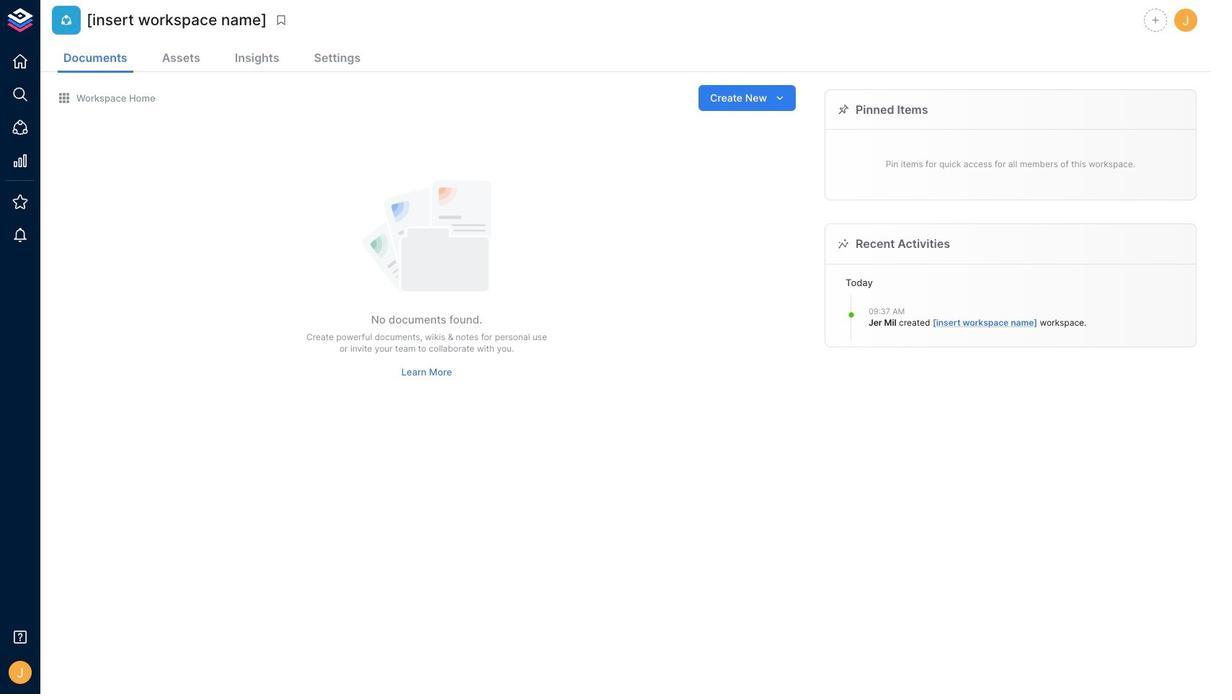 Task type: describe. For each thing, give the bounding box(es) containing it.
bookmark image
[[275, 14, 288, 27]]



